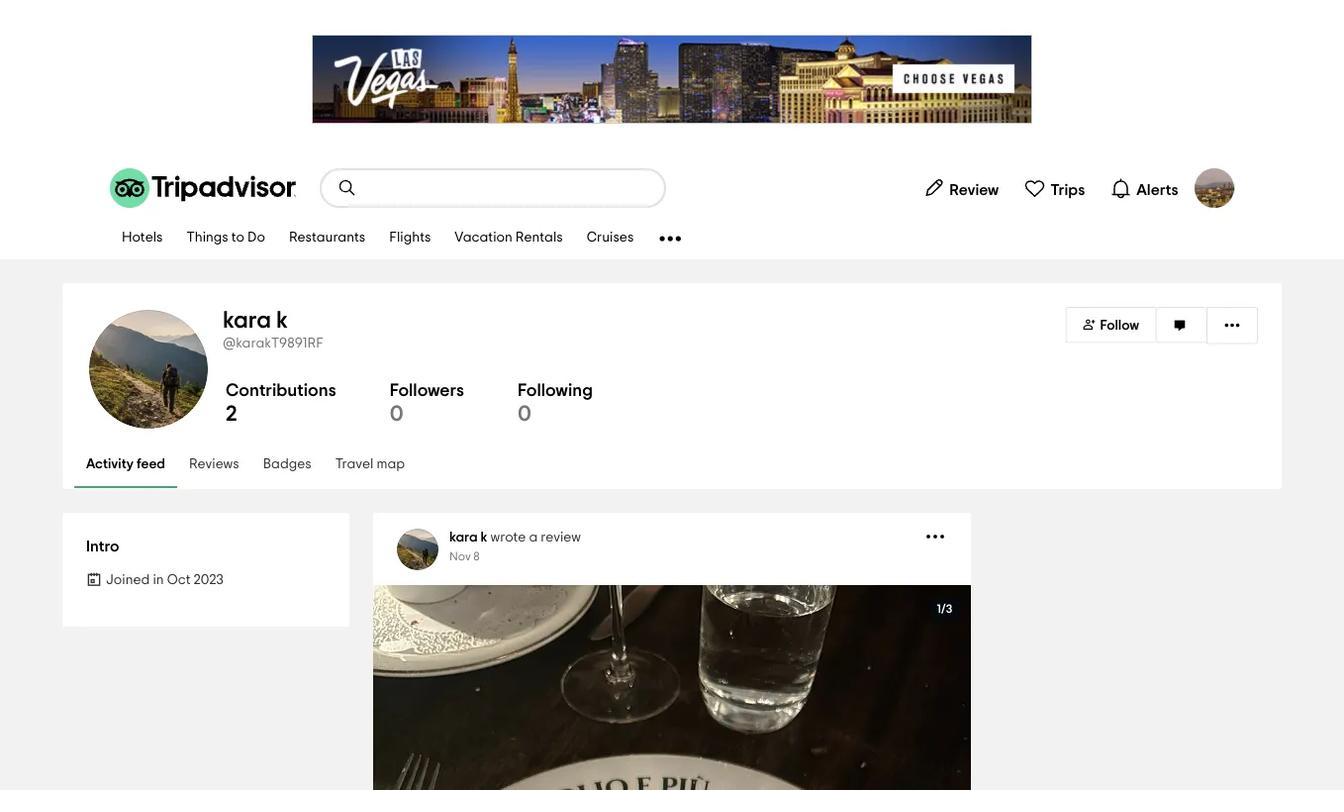 Task type: locate. For each thing, give the bounding box(es) containing it.
k left wrote
[[481, 531, 488, 545]]

vacation rentals
[[455, 231, 563, 245]]

kara up "karakt9891rf"
[[223, 309, 271, 333]]

1
[[937, 603, 941, 615]]

vacation rentals link
[[443, 218, 575, 259]]

intro
[[86, 539, 119, 554]]

0 down followers
[[390, 403, 403, 425]]

k inside kara k wrote a review nov 8
[[481, 531, 488, 545]]

kara for kara k karakt9891rf
[[223, 309, 271, 333]]

alerts link
[[1102, 168, 1187, 208]]

activity
[[86, 458, 134, 472]]

None search field
[[322, 170, 664, 206]]

2 0 from the left
[[518, 403, 532, 425]]

0 inside 'followers 0'
[[390, 403, 403, 425]]

in
[[153, 573, 164, 587]]

1 vertical spatial kara
[[450, 531, 478, 545]]

trips
[[1051, 182, 1085, 198]]

1 0 from the left
[[390, 403, 403, 425]]

3
[[946, 603, 953, 615]]

0 horizontal spatial kara
[[223, 309, 271, 333]]

flights
[[389, 231, 431, 245]]

8
[[474, 551, 480, 562]]

2023
[[194, 573, 224, 587]]

joined
[[106, 573, 150, 587]]

vacation
[[455, 231, 513, 245]]

wrote
[[491, 531, 526, 545]]

kara k wrote a review nov 8
[[450, 531, 581, 562]]

0 vertical spatial k
[[276, 309, 288, 333]]

kara up nov 8 link
[[450, 531, 478, 545]]

k for kara k wrote a review nov 8
[[481, 531, 488, 545]]

review
[[950, 182, 999, 198]]

kara
[[223, 309, 271, 333], [450, 531, 478, 545]]

nov
[[450, 551, 471, 562]]

karakt9891rf
[[236, 337, 324, 350]]

to
[[231, 231, 245, 245]]

followers
[[390, 381, 464, 399]]

k
[[276, 309, 288, 333], [481, 531, 488, 545]]

k up "karakt9891rf"
[[276, 309, 288, 333]]

travel map link
[[324, 443, 417, 488]]

followers 0
[[390, 381, 464, 425]]

1 horizontal spatial 0
[[518, 403, 532, 425]]

k inside kara k karakt9891rf
[[276, 309, 288, 333]]

kara inside kara k wrote a review nov 8
[[450, 531, 478, 545]]

2
[[226, 403, 237, 425]]

things to do link
[[175, 218, 277, 259]]

hotels
[[122, 231, 163, 245]]

0 vertical spatial kara
[[223, 309, 271, 333]]

1 horizontal spatial kara
[[450, 531, 478, 545]]

0 horizontal spatial 0
[[390, 403, 403, 425]]

kara inside kara k karakt9891rf
[[223, 309, 271, 333]]

badges link
[[251, 443, 324, 488]]

0 inside following 0
[[518, 403, 532, 425]]

0 down following
[[518, 403, 532, 425]]

1 horizontal spatial k
[[481, 531, 488, 545]]

/
[[941, 603, 946, 615]]

1 vertical spatial k
[[481, 531, 488, 545]]

0
[[390, 403, 403, 425], [518, 403, 532, 425]]

0 horizontal spatial k
[[276, 309, 288, 333]]

activity feed
[[86, 458, 165, 472]]

2 link
[[226, 403, 237, 425]]



Task type: vqa. For each thing, say whether or not it's contained in the screenshot.
the for within the "Prices are the average nightly price provided by our partners and may not include all taxes and fees. Taxes and fees that are shown are estimates only. Please see our partners for more details."
no



Task type: describe. For each thing, give the bounding box(es) containing it.
contributions
[[226, 381, 336, 399]]

travel
[[335, 458, 374, 472]]

cars
[[714, 282, 744, 296]]

k for kara k karakt9891rf
[[276, 309, 288, 333]]

alerts
[[1137, 182, 1179, 198]]

0 for following 0
[[518, 403, 532, 425]]

kara k link
[[450, 531, 488, 545]]

badges
[[263, 458, 312, 472]]

reviews
[[189, 458, 239, 472]]

rental
[[670, 282, 711, 296]]

0 for followers 0
[[390, 403, 403, 425]]

following 0
[[518, 381, 593, 425]]

kara k karakt9891rf
[[223, 309, 324, 350]]

tripadvisor image
[[110, 168, 296, 208]]

follow
[[1100, 318, 1140, 332]]

trips link
[[1016, 168, 1094, 208]]

rentals
[[516, 231, 563, 245]]

review link
[[915, 168, 1008, 208]]

oct
[[167, 573, 191, 587]]

travel map
[[335, 458, 405, 472]]

joined in oct 2023
[[106, 573, 224, 587]]

1 / 3
[[937, 603, 953, 615]]

things to do
[[187, 231, 265, 245]]

follow button
[[1066, 307, 1156, 343]]

activity feed link
[[74, 443, 177, 488]]

nov 8 link
[[450, 551, 480, 562]]

review
[[541, 531, 581, 545]]

rental cars
[[670, 282, 744, 296]]

feed
[[137, 458, 165, 472]]

flights link
[[377, 218, 443, 259]]

reviews link
[[177, 443, 251, 488]]

search image
[[338, 178, 357, 198]]

contributions 2
[[226, 381, 336, 425]]

profile picture image
[[1195, 168, 1235, 208]]

a
[[529, 531, 538, 545]]

cruises
[[587, 231, 634, 245]]

advertisement region
[[312, 35, 1033, 124]]

restaurants link
[[277, 218, 377, 259]]

rental cars link
[[646, 272, 803, 306]]

map
[[377, 458, 405, 472]]

restaurants
[[289, 231, 366, 245]]

cruises link
[[575, 218, 646, 259]]

things
[[187, 231, 228, 245]]

hotels link
[[110, 218, 175, 259]]

do
[[248, 231, 265, 245]]

following
[[518, 381, 593, 399]]

kara for kara k wrote a review nov 8
[[450, 531, 478, 545]]



